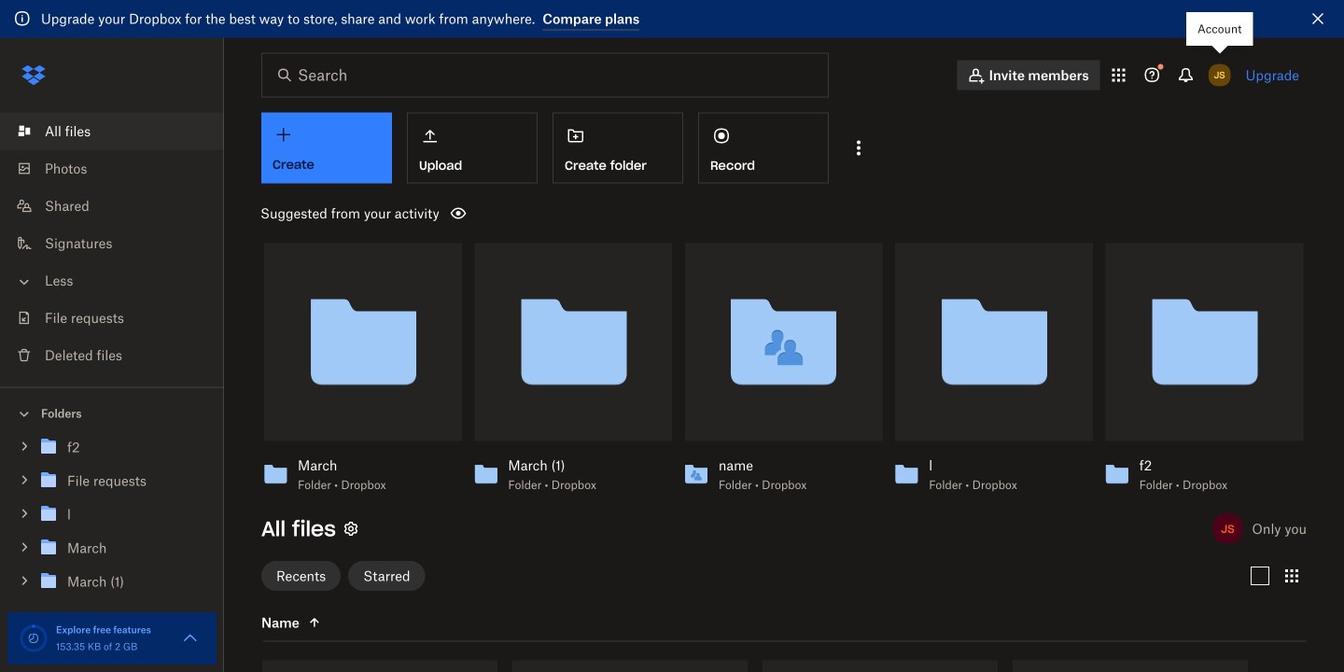 Task type: describe. For each thing, give the bounding box(es) containing it.
folder, f2 row
[[262, 660, 498, 672]]

folder settings image
[[340, 517, 362, 540]]

less image
[[15, 273, 34, 291]]

folder, march row
[[1013, 660, 1248, 672]]



Task type: vqa. For each thing, say whether or not it's contained in the screenshot.
"alert"
yes



Task type: locate. For each thing, give the bounding box(es) containing it.
group
[[0, 427, 224, 646]]

dropbox image
[[15, 56, 52, 94]]

folder, file requests row
[[512, 660, 748, 672]]

list item
[[0, 112, 224, 150]]

Search in folder "Dropbox" text field
[[298, 64, 790, 86]]

alert
[[0, 0, 1344, 38]]

quota usage progress bar
[[19, 624, 49, 653]]

quota usage image
[[19, 624, 49, 653]]

folder, l row
[[763, 660, 998, 672]]

list
[[0, 101, 224, 387]]



